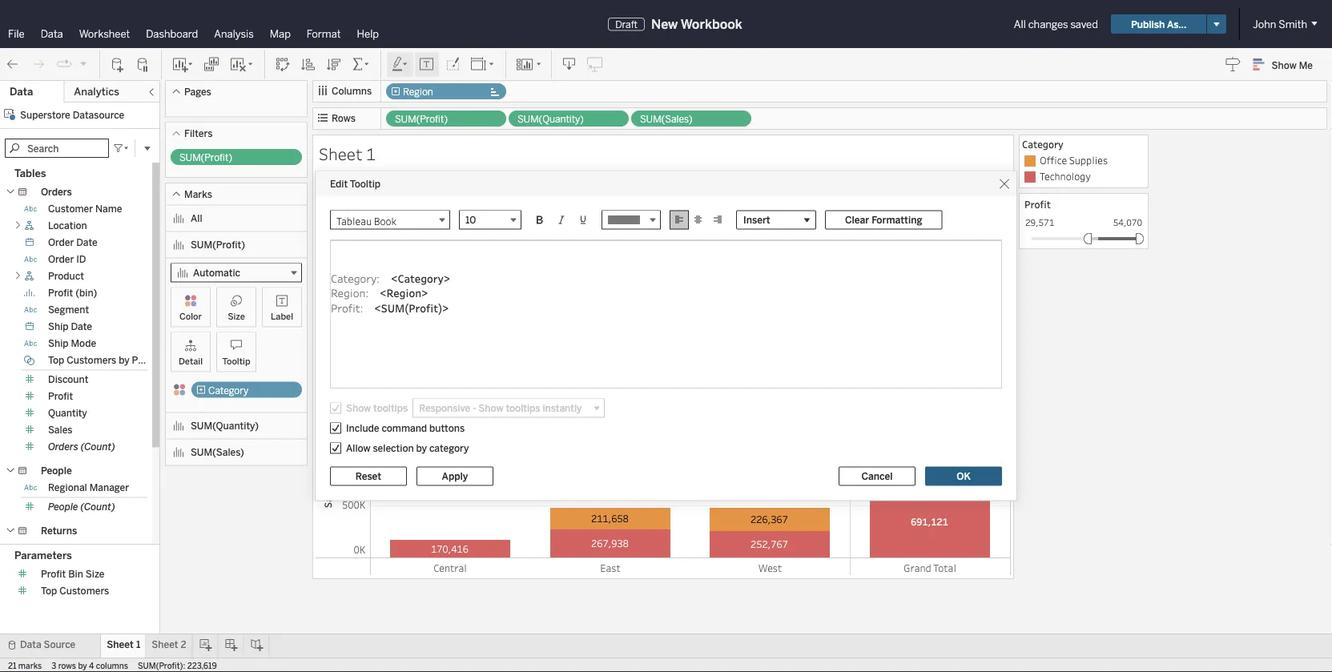 Task type: locate. For each thing, give the bounding box(es) containing it.
1 vertical spatial order
[[48, 254, 74, 265]]

analytics
[[74, 85, 119, 98]]

replay animation image up analytics
[[79, 59, 88, 68]]

selection
[[373, 442, 414, 454]]

0 vertical spatial people
[[41, 465, 72, 477]]

data up marks at bottom left
[[20, 639, 41, 650]]

replay animation image
[[56, 56, 72, 72], [79, 59, 88, 68]]

1 horizontal spatial tooltip
[[350, 178, 381, 190]]

profit down the 'product'
[[48, 287, 73, 299]]

people down regional
[[48, 501, 78, 513]]

0 vertical spatial show
[[1272, 59, 1297, 71]]

3 rows by 4 columns
[[51, 661, 128, 670]]

sorted ascending by sum of profit within region image down edit at the top left
[[322, 222, 334, 234]]

tooltip right the detail
[[222, 356, 250, 366]]

1 horizontal spatial size
[[228, 311, 245, 322]]

product
[[48, 270, 84, 282]]

0 horizontal spatial by
[[78, 661, 87, 670]]

0 horizontal spatial all
[[191, 212, 202, 224]]

office supplies option
[[1022, 153, 1145, 169]]

superstore datasource
[[20, 109, 124, 121]]

profit left the detail
[[132, 354, 157, 366]]

returns
[[41, 525, 77, 537]]

reset button
[[330, 467, 407, 486]]

0 vertical spatial customers
[[67, 354, 116, 366]]

0 horizontal spatial sheet 1
[[107, 639, 140, 650]]

data up redo icon
[[41, 27, 63, 40]]

ship date
[[48, 321, 92, 332]]

show
[[1272, 59, 1297, 71], [346, 402, 371, 414]]

1 horizontal spatial by
[[119, 354, 130, 366]]

date for ship date
[[71, 321, 92, 332]]

(count) for people (count)
[[81, 501, 115, 513]]

sorted descending by sum of profit within region image
[[326, 56, 342, 72]]

as...
[[1167, 18, 1187, 30]]

1 vertical spatial sum(profit)
[[179, 152, 232, 163]]

1 vertical spatial 1
[[136, 639, 140, 650]]

order for order id
[[48, 254, 74, 265]]

marks
[[18, 661, 42, 670]]

top for top customers by profit
[[48, 354, 64, 366]]

orders for orders (count)
[[48, 441, 78, 453]]

quantity
[[48, 407, 87, 419]]

1 horizontal spatial category
[[1022, 138, 1063, 151]]

21 marks
[[8, 661, 42, 670]]

ship
[[48, 321, 69, 332], [48, 338, 69, 349]]

1 horizontal spatial show
[[1272, 59, 1297, 71]]

sheet 1 up edit tooltip
[[319, 143, 376, 165]]

(count)
[[81, 441, 115, 453], [81, 501, 115, 513]]

0 vertical spatial sum(profit)
[[395, 113, 448, 125]]

1 vertical spatial category
[[208, 384, 249, 396]]

sum(profit)
[[395, 113, 448, 125], [179, 152, 232, 163], [191, 239, 245, 251]]

all
[[1014, 18, 1026, 30], [191, 212, 202, 224]]

1
[[366, 143, 376, 165], [136, 639, 140, 650]]

sum(quantity) down the detail
[[191, 420, 259, 432]]

date for order date
[[76, 237, 98, 248]]

data down the undo icon
[[10, 85, 33, 98]]

all changes saved
[[1014, 18, 1098, 30]]

2 horizontal spatial by
[[416, 442, 427, 454]]

0 vertical spatial category
[[1022, 138, 1063, 151]]

1 horizontal spatial replay animation image
[[79, 59, 88, 68]]

show inside show me button
[[1272, 59, 1297, 71]]

size
[[228, 311, 245, 322], [86, 568, 104, 580]]

new
[[651, 16, 678, 32]]

1 vertical spatial customers
[[59, 585, 109, 597]]

1 vertical spatial sum(sales)
[[191, 446, 244, 458]]

0 vertical spatial size
[[228, 311, 245, 322]]

0 vertical spatial orders
[[41, 186, 72, 198]]

orders down sales
[[48, 441, 78, 453]]

West, Region. Press Space to toggle selection. Press Escape to go back to the left margin. Use arrow keys to navigate headers text field
[[690, 558, 850, 576]]

sum(quantity) down 'download' image
[[517, 113, 584, 125]]

show for show me
[[1272, 59, 1297, 71]]

sum(quantity)
[[517, 113, 584, 125], [191, 420, 259, 432]]

replay animation image right redo icon
[[56, 56, 72, 72]]

1 left the sheet 2 at left
[[136, 639, 140, 650]]

Grand Total, Region. Press Space to toggle selection. Press Escape to go back to the left margin. Use arrow keys to navigate headers text field
[[850, 558, 1010, 576]]

3
[[51, 661, 56, 670]]

clear sheet image
[[229, 56, 255, 72]]

0 vertical spatial 1
[[366, 143, 376, 165]]

sum(profit) for filters
[[179, 152, 232, 163]]

datasource
[[73, 109, 124, 121]]

orders up customer
[[41, 186, 72, 198]]

region
[[403, 86, 433, 98]]

people for people (count)
[[48, 501, 78, 513]]

0 horizontal spatial sorted ascending by sum of profit within region image
[[300, 56, 316, 72]]

data guide image
[[1225, 56, 1241, 72]]

size right bin
[[86, 568, 104, 580]]

color
[[179, 311, 202, 322]]

detail
[[179, 356, 203, 366]]

0 horizontal spatial sum(sales)
[[191, 446, 244, 458]]

apply
[[442, 470, 468, 482]]

sum(profit) down filters
[[179, 152, 232, 163]]

0 vertical spatial top
[[48, 354, 64, 366]]

show for show tooltips
[[346, 402, 371, 414]]

1 vertical spatial top
[[41, 585, 57, 597]]

1 order from the top
[[48, 237, 74, 248]]

sorted ascending by sum of profit within region image right swap rows and columns icon
[[300, 56, 316, 72]]

1 vertical spatial all
[[191, 212, 202, 224]]

people
[[41, 465, 72, 477], [48, 501, 78, 513]]

2 vertical spatial by
[[78, 661, 87, 670]]

profit
[[1025, 197, 1051, 211], [48, 287, 73, 299], [132, 354, 157, 366], [48, 390, 73, 402], [41, 568, 66, 580]]

format workbook image
[[445, 56, 461, 72]]

1 ship from the top
[[48, 321, 69, 332]]

customer
[[48, 203, 93, 215]]

0 horizontal spatial replay animation image
[[56, 56, 72, 72]]

show me
[[1272, 59, 1313, 71]]

show up 'include'
[[346, 402, 371, 414]]

0 vertical spatial all
[[1014, 18, 1026, 30]]

orders
[[41, 186, 72, 198], [48, 441, 78, 453]]

0 vertical spatial tooltip
[[350, 178, 381, 190]]

1 up edit tooltip
[[366, 143, 376, 165]]

0 horizontal spatial sum(quantity)
[[191, 420, 259, 432]]

customers down mode
[[67, 354, 116, 366]]

customers for top customers by profit
[[67, 354, 116, 366]]

mode
[[71, 338, 96, 349]]

undo image
[[5, 56, 21, 72]]

sum(profit) down marks
[[191, 239, 245, 251]]

rows
[[58, 661, 76, 670]]

horizontal alignment control element
[[670, 210, 727, 229]]

0 vertical spatial sheet 1
[[319, 143, 376, 165]]

file
[[8, 27, 25, 40]]

sum(profit) down region
[[395, 113, 448, 125]]

marks
[[184, 188, 212, 200]]

1 vertical spatial ship
[[48, 338, 69, 349]]

sheet up "columns"
[[107, 639, 134, 650]]

buttons
[[429, 422, 465, 434]]

2 order from the top
[[48, 254, 74, 265]]

sorted ascending by sum of profit within region image
[[300, 56, 316, 72], [322, 222, 334, 234]]

clear formatting
[[845, 214, 922, 226]]

0 vertical spatial sorted ascending by sum of profit within region image
[[300, 56, 316, 72]]

size right color
[[228, 311, 245, 322]]

cancel
[[861, 470, 893, 482]]

order
[[48, 237, 74, 248], [48, 254, 74, 265]]

tooltip
[[350, 178, 381, 190], [222, 356, 250, 366]]

1 horizontal spatial 1
[[366, 143, 376, 165]]

tooltip right edit at the top left
[[350, 178, 381, 190]]

1 vertical spatial (count)
[[81, 501, 115, 513]]

download image
[[562, 56, 578, 72]]

people up regional
[[41, 465, 72, 477]]

top
[[48, 354, 64, 366], [41, 585, 57, 597]]

sheet 1 up "columns"
[[107, 639, 140, 650]]

(count) down 'regional manager'
[[81, 501, 115, 513]]

show me button
[[1246, 52, 1327, 77]]

all down marks
[[191, 212, 202, 224]]

show inside edit tooltip dialog
[[346, 402, 371, 414]]

ship down segment
[[48, 321, 69, 332]]

0 vertical spatial date
[[76, 237, 98, 248]]

top down profit bin size
[[41, 585, 57, 597]]

top up discount
[[48, 354, 64, 366]]

reset
[[356, 470, 381, 482]]

top customers
[[41, 585, 109, 597]]

sum(sales)
[[640, 113, 692, 125], [191, 446, 244, 458]]

ship for ship mode
[[48, 338, 69, 349]]

date up id
[[76, 237, 98, 248]]

ok button
[[925, 467, 1002, 486]]

all left changes
[[1014, 18, 1026, 30]]

2 (count) from the top
[[81, 501, 115, 513]]

ship down ship date at top
[[48, 338, 69, 349]]

1 vertical spatial sorted ascending by sum of profit within region image
[[322, 222, 334, 234]]

1 vertical spatial orders
[[48, 441, 78, 453]]

sheet 2
[[152, 639, 186, 650]]

0 vertical spatial order
[[48, 237, 74, 248]]

filters
[[184, 128, 213, 139]]

1 vertical spatial date
[[71, 321, 92, 332]]

0 vertical spatial ship
[[48, 321, 69, 332]]

1 horizontal spatial all
[[1014, 18, 1026, 30]]

category
[[1022, 138, 1063, 151], [208, 384, 249, 396]]

by for profit
[[119, 354, 130, 366]]

sheet left 2
[[152, 639, 178, 650]]

office
[[1040, 154, 1067, 167]]

2 vertical spatial data
[[20, 639, 41, 650]]

0 vertical spatial by
[[119, 354, 130, 366]]

customers down bin
[[59, 585, 109, 597]]

totals image
[[352, 56, 371, 72]]

duplicate image
[[203, 56, 219, 72]]

people for people
[[41, 465, 72, 477]]

(count) up 'regional manager'
[[81, 441, 115, 453]]

sheet
[[319, 143, 363, 165], [107, 639, 134, 650], [152, 639, 178, 650]]

1 (count) from the top
[[81, 441, 115, 453]]

by inside edit tooltip dialog
[[416, 442, 427, 454]]

2 ship from the top
[[48, 338, 69, 349]]

0 vertical spatial (count)
[[81, 441, 115, 453]]

sheet up edit at the top left
[[319, 143, 363, 165]]

swap rows and columns image
[[275, 56, 291, 72]]

1 vertical spatial people
[[48, 501, 78, 513]]

0 horizontal spatial show
[[346, 402, 371, 414]]

publish
[[1131, 18, 1165, 30]]

date up mode
[[71, 321, 92, 332]]

show left me
[[1272, 59, 1297, 71]]

0 horizontal spatial size
[[86, 568, 104, 580]]

analysis
[[214, 27, 254, 40]]

Search text field
[[5, 139, 109, 158]]

1 vertical spatial tooltip
[[222, 356, 250, 366]]

1 vertical spatial by
[[416, 442, 427, 454]]

order up 'order id'
[[48, 237, 74, 248]]

0 vertical spatial sum(quantity)
[[517, 113, 584, 125]]

order up the 'product'
[[48, 254, 74, 265]]

by for 4
[[78, 661, 87, 670]]

orders (count)
[[48, 441, 115, 453]]

1 vertical spatial show
[[346, 402, 371, 414]]

source
[[44, 639, 75, 650]]

0 horizontal spatial category
[[208, 384, 249, 396]]

1 vertical spatial sheet 1
[[107, 639, 140, 650]]

(bin)
[[75, 287, 97, 299]]

0 vertical spatial sum(sales)
[[640, 113, 692, 125]]

0 horizontal spatial tooltip
[[222, 356, 250, 366]]

sum(profit):
[[138, 661, 185, 670]]

discount
[[48, 374, 88, 385]]

data source
[[20, 639, 75, 650]]

2
[[181, 639, 186, 650]]

highlight image
[[391, 56, 409, 72]]

0 horizontal spatial sheet
[[107, 639, 134, 650]]



Task type: describe. For each thing, give the bounding box(es) containing it.
technology option
[[1022, 169, 1145, 185]]

location
[[48, 220, 87, 231]]

publish as...
[[1131, 18, 1187, 30]]

include
[[346, 422, 379, 434]]

tables
[[14, 167, 46, 180]]

edit tooltip
[[330, 178, 381, 190]]

regional
[[48, 482, 87, 493]]

command
[[382, 422, 427, 434]]

new worksheet image
[[171, 56, 194, 72]]

columns
[[96, 661, 128, 670]]

2 horizontal spatial sheet
[[319, 143, 363, 165]]

worksheet
[[79, 27, 130, 40]]

saved
[[1070, 18, 1098, 30]]

john smith
[[1253, 18, 1307, 30]]

john
[[1253, 18, 1276, 30]]

manager
[[89, 482, 129, 493]]

order for order date
[[48, 237, 74, 248]]

top customers by profit
[[48, 354, 157, 366]]

2 vertical spatial sum(profit)
[[191, 239, 245, 251]]

1 horizontal spatial sum(sales)
[[640, 113, 692, 125]]

order id
[[48, 254, 86, 265]]

regional manager
[[48, 482, 129, 493]]

show/hide cards image
[[516, 56, 541, 72]]

clear
[[845, 214, 869, 226]]

29,571
[[1025, 216, 1054, 228]]

orders for orders
[[41, 186, 72, 198]]

rows
[[332, 113, 356, 124]]

help
[[357, 27, 379, 40]]

me
[[1299, 59, 1313, 71]]

1 horizontal spatial sheet
[[152, 639, 178, 650]]

223,619
[[187, 661, 217, 670]]

id
[[76, 254, 86, 265]]

1 horizontal spatial sum(quantity)
[[517, 113, 584, 125]]

cancel button
[[839, 467, 916, 486]]

collapse image
[[147, 87, 156, 97]]

format
[[307, 27, 341, 40]]

all for all changes saved
[[1014, 18, 1026, 30]]

allow
[[346, 442, 370, 454]]

people (count)
[[48, 501, 115, 513]]

1 vertical spatial size
[[86, 568, 104, 580]]

1 horizontal spatial sorted ascending by sum of profit within region image
[[322, 222, 334, 234]]

clear formatting button
[[825, 210, 942, 229]]

top for top customers
[[41, 585, 57, 597]]

superstore
[[20, 109, 70, 121]]

label
[[271, 311, 293, 322]]

to use edit in desktop, save the workbook outside of personal space image
[[587, 56, 603, 72]]

0 vertical spatial data
[[41, 27, 63, 40]]

1 vertical spatial sum(quantity)
[[191, 420, 259, 432]]

allow selection by category
[[346, 442, 469, 454]]

fit image
[[470, 56, 496, 72]]

profit bin size
[[41, 568, 104, 580]]

show tooltips
[[346, 402, 408, 414]]

customer name
[[48, 203, 122, 215]]

bin
[[68, 568, 83, 580]]

publish as... button
[[1111, 14, 1207, 34]]

pause auto updates image
[[135, 56, 151, 72]]

ok
[[957, 470, 971, 482]]

sales
[[48, 424, 72, 436]]

technology
[[1040, 170, 1091, 183]]

0 horizontal spatial 1
[[136, 639, 140, 650]]

draft
[[615, 18, 638, 30]]

category
[[429, 442, 469, 454]]

profit up quantity
[[48, 390, 73, 402]]

21
[[8, 661, 16, 670]]

all for all
[[191, 212, 202, 224]]

supplies
[[1069, 154, 1108, 167]]

hide mark labels image
[[419, 56, 435, 72]]

profit up 29,571
[[1025, 197, 1051, 211]]

Central, Region. Press Space to toggle selection. Press Escape to go back to the left margin. Use arrow keys to navigate headers text field
[[370, 558, 530, 576]]

customers for top customers
[[59, 585, 109, 597]]

apply button
[[417, 467, 493, 486]]

marks. press enter to open the view data window.. use arrow keys to navigate data visualization elements. image
[[370, 188, 1011, 558]]

1 horizontal spatial sheet 1
[[319, 143, 376, 165]]

smith
[[1279, 18, 1307, 30]]

dashboard
[[146, 27, 198, 40]]

profit (bin)
[[48, 287, 97, 299]]

parameters
[[14, 549, 72, 562]]

sum(profit): 223,619
[[138, 661, 217, 670]]

returned
[[48, 542, 90, 554]]

include command buttons
[[346, 422, 465, 434]]

(count) for orders (count)
[[81, 441, 115, 453]]

ship mode
[[48, 338, 96, 349]]

edit
[[330, 178, 348, 190]]

by for category
[[416, 442, 427, 454]]

tooltip inside dialog
[[350, 178, 381, 190]]

name
[[95, 203, 122, 215]]

profit down parameters
[[41, 568, 66, 580]]

new workbook
[[651, 16, 742, 32]]

ship for ship date
[[48, 321, 69, 332]]

office supplies
[[1040, 154, 1108, 167]]

formatting
[[872, 214, 922, 226]]

1 vertical spatial data
[[10, 85, 33, 98]]

pages
[[184, 86, 211, 97]]

edit tooltip dialog
[[316, 172, 1016, 500]]

redo image
[[30, 56, 46, 72]]

sum(profit) for rows
[[395, 113, 448, 125]]

East, Region. Press Space to toggle selection. Press Escape to go back to the left margin. Use arrow keys to navigate headers text field
[[530, 558, 690, 576]]

54,070
[[1113, 216, 1142, 228]]

workbook
[[681, 16, 742, 32]]

order date
[[48, 237, 98, 248]]

changes
[[1028, 18, 1068, 30]]

segment
[[48, 304, 89, 316]]

map
[[270, 27, 291, 40]]

new data source image
[[110, 56, 126, 72]]



Task type: vqa. For each thing, say whether or not it's contained in the screenshot.
Flow
no



